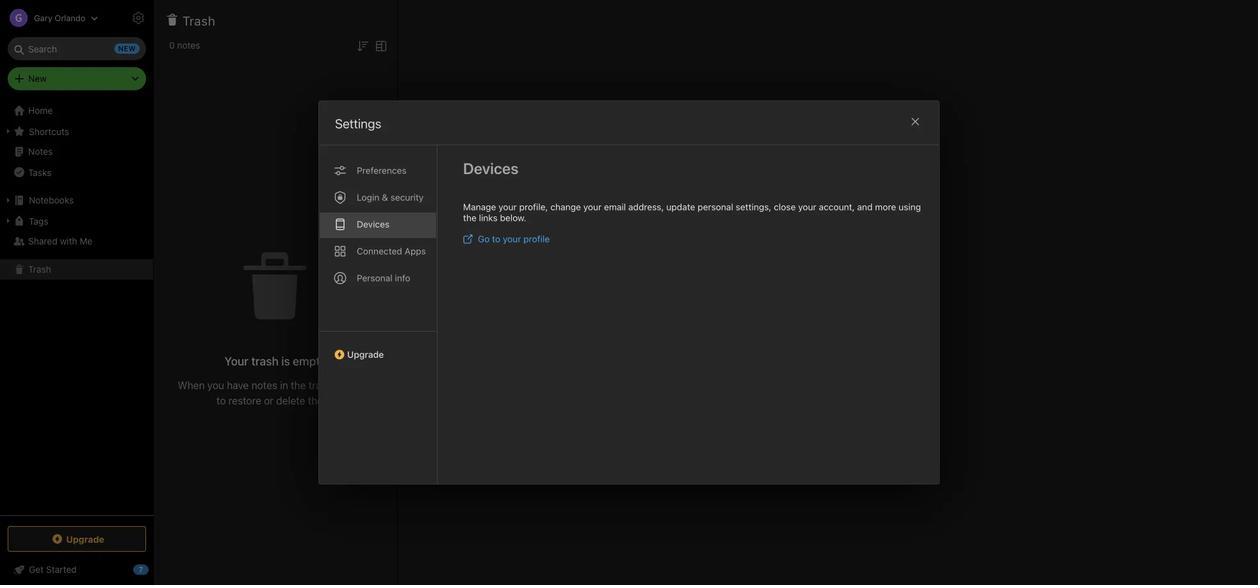 Task type: describe. For each thing, give the bounding box(es) containing it.
notebooks link
[[0, 190, 153, 211]]

links
[[479, 213, 498, 223]]

expand tags image
[[3, 216, 13, 226]]

shortcuts
[[29, 126, 69, 137]]

trash inside trash link
[[28, 264, 51, 275]]

trash link
[[0, 259, 153, 280]]

have
[[227, 379, 249, 391]]

profile,
[[519, 202, 548, 212]]

note window - empty element
[[398, 0, 1258, 586]]

'...'
[[362, 379, 373, 391]]

more
[[875, 202, 896, 212]]

your down below.
[[503, 234, 521, 244]]

in
[[280, 379, 288, 391]]

0 vertical spatial trash
[[183, 13, 215, 28]]

with
[[60, 236, 77, 247]]

upgrade inside tab list
[[347, 349, 384, 360]]

go to your profile button
[[463, 234, 550, 244]]

trash
[[251, 354, 279, 368]]

home
[[28, 105, 53, 116]]

to inside when you have notes in the trash, click '...' to restore or delete them.
[[217, 395, 226, 407]]

shared with me link
[[0, 231, 153, 252]]

tree containing home
[[0, 101, 154, 515]]

info
[[395, 273, 410, 283]]

expand notebooks image
[[3, 195, 13, 206]]

home link
[[0, 101, 154, 121]]

1 horizontal spatial devices
[[463, 160, 519, 177]]

manage your profile, change your email address, update personal settings, close your account, and more using the links below.
[[463, 202, 921, 223]]

the inside when you have notes in the trash, click '...' to restore or delete them.
[[291, 379, 306, 391]]

shared
[[28, 236, 57, 247]]

profile
[[524, 234, 550, 244]]

tags button
[[0, 211, 153, 231]]

notebooks
[[29, 195, 74, 206]]

tasks button
[[0, 162, 153, 183]]

1 vertical spatial devices
[[357, 219, 390, 230]]

your
[[225, 354, 249, 368]]

0 horizontal spatial upgrade
[[66, 534, 104, 545]]

them.
[[308, 395, 334, 407]]

tasks
[[28, 167, 52, 178]]

change
[[551, 202, 581, 212]]

below.
[[500, 213, 526, 223]]

notes inside when you have notes in the trash, click '...' to restore or delete them.
[[251, 379, 277, 391]]

0 vertical spatial to
[[492, 234, 500, 244]]

connected
[[357, 246, 402, 257]]



Task type: locate. For each thing, give the bounding box(es) containing it.
upgrade button
[[319, 331, 437, 365], [8, 527, 146, 552]]

close image
[[908, 114, 923, 129]]

0 vertical spatial upgrade
[[347, 349, 384, 360]]

&
[[382, 192, 388, 203]]

the right in
[[291, 379, 306, 391]]

your right close
[[798, 202, 817, 212]]

the down manage
[[463, 213, 477, 223]]

1 vertical spatial trash
[[28, 264, 51, 275]]

the inside manage your profile, change your email address, update personal settings, close your account, and more using the links below.
[[463, 213, 477, 223]]

1 horizontal spatial upgrade
[[347, 349, 384, 360]]

notes right 0
[[177, 40, 200, 51]]

trash,
[[309, 379, 335, 391]]

devices up manage
[[463, 160, 519, 177]]

shared with me
[[28, 236, 92, 247]]

Search text field
[[17, 37, 137, 60]]

settings
[[335, 116, 381, 131]]

update
[[666, 202, 695, 212]]

notes
[[28, 146, 53, 157]]

delete
[[276, 395, 305, 407]]

the
[[463, 213, 477, 223], [291, 379, 306, 391]]

tags
[[29, 216, 48, 226]]

devices
[[463, 160, 519, 177], [357, 219, 390, 230]]

1 horizontal spatial to
[[492, 234, 500, 244]]

me
[[80, 236, 92, 247]]

security
[[391, 192, 424, 203]]

login
[[357, 192, 379, 203]]

None search field
[[17, 37, 137, 60]]

to
[[492, 234, 500, 244], [217, 395, 226, 407]]

1 horizontal spatial notes
[[251, 379, 277, 391]]

1 horizontal spatial the
[[463, 213, 477, 223]]

your up below.
[[499, 202, 517, 212]]

email
[[604, 202, 626, 212]]

your trash is empty
[[225, 354, 326, 368]]

0 horizontal spatial upgrade button
[[8, 527, 146, 552]]

0 horizontal spatial trash
[[28, 264, 51, 275]]

notes up or
[[251, 379, 277, 391]]

trash up "0 notes"
[[183, 13, 215, 28]]

new
[[28, 73, 47, 84]]

settings image
[[131, 10, 146, 26]]

is
[[281, 354, 290, 368]]

settings,
[[736, 202, 772, 212]]

0 vertical spatial upgrade button
[[319, 331, 437, 365]]

tab list
[[319, 145, 438, 484]]

0 vertical spatial devices
[[463, 160, 519, 177]]

1 vertical spatial notes
[[251, 379, 277, 391]]

0 horizontal spatial to
[[217, 395, 226, 407]]

personal
[[698, 202, 733, 212]]

trash down 'shared'
[[28, 264, 51, 275]]

1 horizontal spatial upgrade button
[[319, 331, 437, 365]]

when you have notes in the trash, click '...' to restore or delete them.
[[178, 379, 373, 407]]

to down you
[[217, 395, 226, 407]]

close
[[774, 202, 796, 212]]

tree
[[0, 101, 154, 515]]

upgrade button inside tab list
[[319, 331, 437, 365]]

trash
[[183, 13, 215, 28], [28, 264, 51, 275]]

restore
[[229, 395, 261, 407]]

shortcuts button
[[0, 121, 153, 142]]

your
[[499, 202, 517, 212], [583, 202, 602, 212], [798, 202, 817, 212], [503, 234, 521, 244]]

1 vertical spatial upgrade button
[[8, 527, 146, 552]]

new button
[[8, 67, 146, 90]]

0 horizontal spatial the
[[291, 379, 306, 391]]

personal info
[[357, 273, 410, 283]]

0
[[169, 40, 175, 51]]

manage
[[463, 202, 496, 212]]

your left email
[[583, 202, 602, 212]]

upgrade
[[347, 349, 384, 360], [66, 534, 104, 545]]

notes
[[177, 40, 200, 51], [251, 379, 277, 391]]

notes link
[[0, 142, 153, 162]]

empty
[[293, 354, 326, 368]]

personal
[[357, 273, 393, 283]]

1 vertical spatial to
[[217, 395, 226, 407]]

click
[[338, 379, 359, 391]]

1 vertical spatial upgrade
[[66, 534, 104, 545]]

devices down "login"
[[357, 219, 390, 230]]

go to your profile
[[478, 234, 550, 244]]

or
[[264, 395, 274, 407]]

0 vertical spatial notes
[[177, 40, 200, 51]]

0 notes
[[169, 40, 200, 51]]

you
[[207, 379, 224, 391]]

1 vertical spatial the
[[291, 379, 306, 391]]

when
[[178, 379, 205, 391]]

address,
[[628, 202, 664, 212]]

preferences
[[357, 165, 407, 176]]

0 horizontal spatial devices
[[357, 219, 390, 230]]

to right go
[[492, 234, 500, 244]]

login & security
[[357, 192, 424, 203]]

using
[[899, 202, 921, 212]]

apps
[[405, 246, 426, 257]]

0 horizontal spatial notes
[[177, 40, 200, 51]]

0 vertical spatial the
[[463, 213, 477, 223]]

and
[[857, 202, 873, 212]]

connected apps
[[357, 246, 426, 257]]

account,
[[819, 202, 855, 212]]

tab list containing preferences
[[319, 145, 438, 484]]

go
[[478, 234, 490, 244]]

1 horizontal spatial trash
[[183, 13, 215, 28]]



Task type: vqa. For each thing, say whether or not it's contained in the screenshot.
Upgrade
yes



